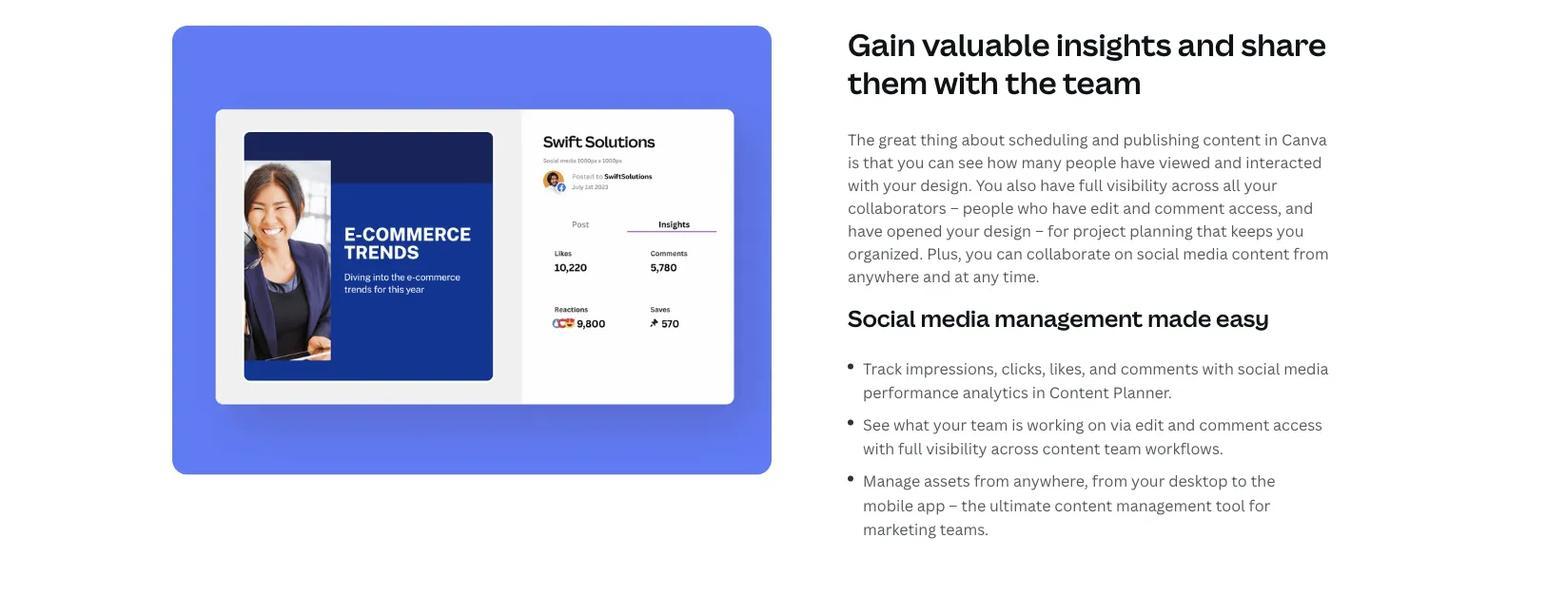 Task type: vqa. For each thing, say whether or not it's contained in the screenshot.
the middle the
yes



Task type: describe. For each thing, give the bounding box(es) containing it.
content down keeps
[[1232, 244, 1290, 264]]

1 vertical spatial team
[[971, 415, 1009, 435]]

visibility inside see what your team is working on via edit and comment access with full visibility across content team workflows.
[[926, 439, 988, 459]]

share
[[1242, 24, 1327, 65]]

1 horizontal spatial from
[[1093, 471, 1128, 491]]

collaborators
[[848, 198, 947, 219]]

team inside gain valuable insights and share them with the team
[[1063, 62, 1142, 103]]

and inside track impressions, clicks, likes, and comments with social media performance analytics in content planner.
[[1090, 358, 1118, 379]]

tool
[[1216, 495, 1246, 516]]

about
[[962, 130, 1005, 150]]

and down plus,
[[923, 267, 951, 287]]

anywhere
[[848, 267, 920, 287]]

and up the planning in the top of the page
[[1124, 198, 1151, 219]]

access,
[[1229, 198, 1282, 219]]

teams.
[[940, 520, 989, 540]]

all
[[1224, 175, 1241, 196]]

with inside gain valuable insights and share them with the team
[[934, 62, 999, 103]]

comments
[[1121, 358, 1199, 379]]

at
[[955, 267, 970, 287]]

content inside see what your team is working on via edit and comment access with full visibility across content team workflows.
[[1043, 439, 1101, 459]]

media inside track impressions, clicks, likes, and comments with social media performance analytics in content planner.
[[1284, 358, 1330, 379]]

the great thing about scheduling and publishing content in canva is that you can see how many people have viewed and interacted with your design. you also have full visibility across all your collaborators – people who have edit and comment access, and have opened your design – for project planning that keeps you organized. plus, you can collaborate on social media content from anywhere and at any time.
[[848, 130, 1330, 287]]

insights
[[1057, 24, 1172, 65]]

access
[[1274, 415, 1323, 435]]

full inside see what your team is working on via edit and comment access with full visibility across content team workflows.
[[899, 439, 923, 459]]

content up "all"
[[1204, 130, 1262, 150]]

media inside the great thing about scheduling and publishing content in canva is that you can see how many people have viewed and interacted with your design. you also have full visibility across all your collaborators – people who have edit and comment access, and have opened your design – for project planning that keeps you organized. plus, you can collaborate on social media content from anywhere and at any time.
[[1184, 244, 1229, 264]]

to
[[1232, 471, 1248, 491]]

easy
[[1217, 303, 1270, 334]]

edit inside the great thing about scheduling and publishing content in canva is that you can see how many people have viewed and interacted with your design. you also have full visibility across all your collaborators – people who have edit and comment access, and have opened your design – for project planning that keeps you organized. plus, you can collaborate on social media content from anywhere and at any time.
[[1091, 198, 1120, 219]]

time.
[[1003, 267, 1040, 287]]

social inside the great thing about scheduling and publishing content in canva is that you can see how many people have viewed and interacted with your design. you also have full visibility across all your collaborators – people who have edit and comment access, and have opened your design – for project planning that keeps you organized. plus, you can collaborate on social media content from anywhere and at any time.
[[1137, 244, 1180, 264]]

valuable
[[922, 24, 1051, 65]]

impressions,
[[906, 358, 998, 379]]

content inside manage assets from anywhere, from your desktop to the mobile app – the ultimate content management tool for marketing teams.
[[1055, 495, 1113, 516]]

via
[[1111, 415, 1132, 435]]

0 vertical spatial management
[[995, 303, 1144, 334]]

marketing
[[863, 520, 937, 540]]

for inside the great thing about scheduling and publishing content in canva is that you can see how many people have viewed and interacted with your design. you also have full visibility across all your collaborators – people who have edit and comment access, and have opened your design – for project planning that keeps you organized. plus, you can collaborate on social media content from anywhere and at any time.
[[1048, 221, 1070, 241]]

and up "all"
[[1215, 152, 1243, 173]]

collaborate
[[1027, 244, 1111, 264]]

the inside gain valuable insights and share them with the team
[[1006, 62, 1057, 103]]

social
[[848, 303, 916, 334]]

social media management made easy
[[848, 303, 1270, 334]]

comment inside see what your team is working on via edit and comment access with full visibility across content team workflows.
[[1200, 415, 1270, 435]]

have down publishing
[[1121, 152, 1156, 173]]

with inside track impressions, clicks, likes, and comments with social media performance analytics in content planner.
[[1203, 358, 1235, 379]]

your up collaborators
[[884, 175, 917, 196]]

2 vertical spatial the
[[962, 495, 986, 516]]

have down many
[[1041, 175, 1076, 196]]

see
[[959, 152, 984, 173]]

also
[[1007, 175, 1037, 196]]

0 vertical spatial you
[[898, 152, 925, 173]]

who
[[1018, 198, 1049, 219]]

0 vertical spatial people
[[1066, 152, 1117, 173]]

track
[[863, 358, 902, 379]]

assets
[[924, 471, 971, 491]]

1 vertical spatial you
[[1277, 221, 1305, 241]]

have up organized.
[[848, 221, 883, 241]]

have right who
[[1052, 198, 1087, 219]]

them
[[848, 62, 928, 103]]

made
[[1148, 303, 1212, 334]]

see what your team is working on via edit and comment access with full visibility across content team workflows.
[[863, 415, 1323, 459]]

planning
[[1130, 221, 1194, 241]]

the
[[848, 130, 875, 150]]

your up plus,
[[947, 221, 980, 241]]

edit inside see what your team is working on via edit and comment access with full visibility across content team workflows.
[[1136, 415, 1165, 435]]

see
[[863, 415, 890, 435]]

0 horizontal spatial from
[[974, 471, 1010, 491]]

and inside gain valuable insights and share them with the team
[[1178, 24, 1236, 65]]

analytics
[[963, 383, 1029, 403]]

across inside the great thing about scheduling and publishing content in canva is that you can see how many people have viewed and interacted with your design. you also have full visibility across all your collaborators – people who have edit and comment access, and have opened your design – for project planning that keeps you organized. plus, you can collaborate on social media content from anywhere and at any time.
[[1172, 175, 1220, 196]]

across inside see what your team is working on via edit and comment access with full visibility across content team workflows.
[[991, 439, 1039, 459]]

anywhere,
[[1014, 471, 1089, 491]]



Task type: locate. For each thing, give the bounding box(es) containing it.
1 horizontal spatial edit
[[1136, 415, 1165, 435]]

on down project
[[1115, 244, 1134, 264]]

0 vertical spatial edit
[[1091, 198, 1120, 219]]

1 vertical spatial edit
[[1136, 415, 1165, 435]]

1 horizontal spatial can
[[997, 244, 1023, 264]]

across down working at the bottom right of page
[[991, 439, 1039, 459]]

have
[[1121, 152, 1156, 173], [1041, 175, 1076, 196], [1052, 198, 1087, 219], [848, 221, 883, 241]]

and right access,
[[1286, 198, 1314, 219]]

design.
[[921, 175, 973, 196]]

0 horizontal spatial full
[[899, 439, 923, 459]]

how
[[987, 152, 1018, 173]]

0 horizontal spatial edit
[[1091, 198, 1120, 219]]

0 horizontal spatial that
[[863, 152, 894, 173]]

1 vertical spatial can
[[997, 244, 1023, 264]]

0 vertical spatial in
[[1265, 130, 1279, 150]]

social down the planning in the top of the page
[[1137, 244, 1180, 264]]

1 horizontal spatial full
[[1079, 175, 1103, 196]]

clicks,
[[1002, 358, 1046, 379]]

1 horizontal spatial media
[[1184, 244, 1229, 264]]

and left publishing
[[1092, 130, 1120, 150]]

comment up workflows.
[[1200, 415, 1270, 435]]

0 vertical spatial comment
[[1155, 198, 1226, 219]]

people down you on the right of page
[[963, 198, 1014, 219]]

keeps
[[1231, 221, 1274, 241]]

track impressions, clicks, likes, and comments with social media performance analytics in content planner.
[[863, 358, 1330, 403]]

0 vertical spatial can
[[928, 152, 955, 173]]

in down clicks,
[[1033, 383, 1046, 403]]

2 horizontal spatial media
[[1284, 358, 1330, 379]]

0 vertical spatial visibility
[[1107, 175, 1168, 196]]

opened
[[887, 221, 943, 241]]

with up collaborators
[[848, 175, 880, 196]]

from inside the great thing about scheduling and publishing content in canva is that you can see how many people have viewed and interacted with your design. you also have full visibility across all your collaborators – people who have edit and comment access, and have opened your design – for project planning that keeps you organized. plus, you can collaborate on social media content from anywhere and at any time.
[[1294, 244, 1330, 264]]

and up workflows.
[[1168, 415, 1196, 435]]

0 vertical spatial team
[[1063, 62, 1142, 103]]

1 vertical spatial people
[[963, 198, 1014, 219]]

1 vertical spatial comment
[[1200, 415, 1270, 435]]

media down at in the top right of the page
[[921, 303, 991, 334]]

project
[[1073, 221, 1126, 241]]

across down viewed
[[1172, 175, 1220, 196]]

any
[[973, 267, 1000, 287]]

likes,
[[1050, 358, 1086, 379]]

on inside the great thing about scheduling and publishing content in canva is that you can see how many people have viewed and interacted with your design. you also have full visibility across all your collaborators – people who have edit and comment access, and have opened your design – for project planning that keeps you organized. plus, you can collaborate on social media content from anywhere and at any time.
[[1115, 244, 1134, 264]]

is inside see what your team is working on via edit and comment access with full visibility across content team workflows.
[[1012, 415, 1024, 435]]

1 horizontal spatial social
[[1238, 358, 1281, 379]]

thing
[[921, 130, 958, 150]]

1 vertical spatial on
[[1088, 415, 1107, 435]]

visibility
[[1107, 175, 1168, 196], [926, 439, 988, 459]]

2 vertical spatial team
[[1105, 439, 1142, 459]]

your down workflows.
[[1132, 471, 1166, 491]]

gain
[[848, 24, 916, 65]]

and up content
[[1090, 358, 1118, 379]]

1 vertical spatial full
[[899, 439, 923, 459]]

– down design.
[[951, 198, 959, 219]]

your up access,
[[1245, 175, 1278, 196]]

0 vertical spatial across
[[1172, 175, 1220, 196]]

great
[[879, 130, 917, 150]]

on inside see what your team is working on via edit and comment access with full visibility across content team workflows.
[[1088, 415, 1107, 435]]

manage assets from anywhere, from your desktop to the mobile app – the ultimate content management tool for marketing teams.
[[863, 471, 1276, 540]]

0 horizontal spatial can
[[928, 152, 955, 173]]

for right tool at the right of the page
[[1250, 495, 1271, 516]]

0 horizontal spatial for
[[1048, 221, 1070, 241]]

scheduling
[[1009, 130, 1089, 150]]

0 vertical spatial that
[[863, 152, 894, 173]]

visibility up assets
[[926, 439, 988, 459]]

–
[[951, 198, 959, 219], [1036, 221, 1044, 241], [949, 495, 958, 516]]

management
[[995, 303, 1144, 334], [1117, 495, 1213, 516]]

media down the planning in the top of the page
[[1184, 244, 1229, 264]]

can
[[928, 152, 955, 173], [997, 244, 1023, 264]]

edit
[[1091, 198, 1120, 219], [1136, 415, 1165, 435]]

0 vertical spatial is
[[848, 152, 860, 173]]

0 vertical spatial –
[[951, 198, 959, 219]]

and left share
[[1178, 24, 1236, 65]]

on left via at right
[[1088, 415, 1107, 435]]

that
[[863, 152, 894, 173], [1197, 221, 1228, 241]]

in inside track impressions, clicks, likes, and comments with social media performance analytics in content planner.
[[1033, 383, 1046, 403]]

you
[[976, 175, 1003, 196]]

0 vertical spatial for
[[1048, 221, 1070, 241]]

manage
[[863, 471, 921, 491]]

0 horizontal spatial on
[[1088, 415, 1107, 435]]

2 horizontal spatial the
[[1252, 471, 1276, 491]]

1 horizontal spatial you
[[966, 244, 993, 264]]

social
[[1137, 244, 1180, 264], [1238, 358, 1281, 379]]

in
[[1265, 130, 1279, 150], [1033, 383, 1046, 403]]

0 vertical spatial media
[[1184, 244, 1229, 264]]

0 vertical spatial full
[[1079, 175, 1103, 196]]

you up the any
[[966, 244, 993, 264]]

0 horizontal spatial is
[[848, 152, 860, 173]]

app
[[918, 495, 946, 516]]

can down thing
[[928, 152, 955, 173]]

0 horizontal spatial media
[[921, 303, 991, 334]]

what
[[894, 415, 930, 435]]

2 vertical spatial media
[[1284, 358, 1330, 379]]

visibility inside the great thing about scheduling and publishing content in canva is that you can see how many people have viewed and interacted with your design. you also have full visibility across all your collaborators – people who have edit and comment access, and have opened your design – for project planning that keeps you organized. plus, you can collaborate on social media content from anywhere and at any time.
[[1107, 175, 1168, 196]]

can down design
[[997, 244, 1023, 264]]

team down via at right
[[1105, 439, 1142, 459]]

people down scheduling
[[1066, 152, 1117, 173]]

you down great
[[898, 152, 925, 173]]

for
[[1048, 221, 1070, 241], [1250, 495, 1271, 516]]

1 vertical spatial management
[[1117, 495, 1213, 516]]

1 vertical spatial that
[[1197, 221, 1228, 241]]

0 horizontal spatial you
[[898, 152, 925, 173]]

planner.
[[1114, 383, 1173, 403]]

with down see
[[863, 439, 895, 459]]

0 horizontal spatial visibility
[[926, 439, 988, 459]]

1 horizontal spatial for
[[1250, 495, 1271, 516]]

1 horizontal spatial that
[[1197, 221, 1228, 241]]

1 vertical spatial is
[[1012, 415, 1024, 435]]

team
[[1063, 62, 1142, 103], [971, 415, 1009, 435], [1105, 439, 1142, 459]]

1 vertical spatial the
[[1252, 471, 1276, 491]]

is inside the great thing about scheduling and publishing content in canva is that you can see how many people have viewed and interacted with your design. you also have full visibility across all your collaborators – people who have edit and comment access, and have opened your design – for project planning that keeps you organized. plus, you can collaborate on social media content from anywhere and at any time.
[[848, 152, 860, 173]]

for up collaborate
[[1048, 221, 1070, 241]]

your inside see what your team is working on via edit and comment access with full visibility across content team workflows.
[[934, 415, 967, 435]]

1 horizontal spatial the
[[1006, 62, 1057, 103]]

in up interacted
[[1265, 130, 1279, 150]]

edit up project
[[1091, 198, 1120, 219]]

the up scheduling
[[1006, 62, 1057, 103]]

the right to
[[1252, 471, 1276, 491]]

content down anywhere,
[[1055, 495, 1113, 516]]

0 vertical spatial the
[[1006, 62, 1057, 103]]

plus,
[[927, 244, 962, 264]]

workflows.
[[1146, 439, 1224, 459]]

and inside see what your team is working on via edit and comment access with full visibility across content team workflows.
[[1168, 415, 1196, 435]]

design
[[984, 221, 1032, 241]]

content
[[1204, 130, 1262, 150], [1232, 244, 1290, 264], [1043, 439, 1101, 459], [1055, 495, 1113, 516]]

– inside manage assets from anywhere, from your desktop to the mobile app – the ultimate content management tool for marketing teams.
[[949, 495, 958, 516]]

and
[[1178, 24, 1236, 65], [1092, 130, 1120, 150], [1215, 152, 1243, 173], [1124, 198, 1151, 219], [1286, 198, 1314, 219], [923, 267, 951, 287], [1090, 358, 1118, 379], [1168, 415, 1196, 435]]

0 vertical spatial on
[[1115, 244, 1134, 264]]

interacted
[[1246, 152, 1323, 173]]

edit right via at right
[[1136, 415, 1165, 435]]

is down the
[[848, 152, 860, 173]]

team up scheduling
[[1063, 62, 1142, 103]]

social down easy
[[1238, 358, 1281, 379]]

is left working at the bottom right of page
[[1012, 415, 1024, 435]]

many
[[1022, 152, 1062, 173]]

media
[[1184, 244, 1229, 264], [921, 303, 991, 334], [1284, 358, 1330, 379]]

people
[[1066, 152, 1117, 173], [963, 198, 1014, 219]]

working
[[1028, 415, 1085, 435]]

1 horizontal spatial people
[[1066, 152, 1117, 173]]

1 horizontal spatial is
[[1012, 415, 1024, 435]]

your
[[884, 175, 917, 196], [1245, 175, 1278, 196], [947, 221, 980, 241], [934, 415, 967, 435], [1132, 471, 1166, 491]]

1 horizontal spatial in
[[1265, 130, 1279, 150]]

management up likes,
[[995, 303, 1144, 334]]

1 horizontal spatial visibility
[[1107, 175, 1168, 196]]

post insights image
[[172, 26, 772, 476]]

management down desktop
[[1117, 495, 1213, 516]]

organized.
[[848, 244, 924, 264]]

0 horizontal spatial in
[[1033, 383, 1046, 403]]

on
[[1115, 244, 1134, 264], [1088, 415, 1107, 435]]

you
[[898, 152, 925, 173], [1277, 221, 1305, 241], [966, 244, 993, 264]]

0 horizontal spatial people
[[963, 198, 1014, 219]]

1 vertical spatial social
[[1238, 358, 1281, 379]]

comment inside the great thing about scheduling and publishing content in canva is that you can see how many people have viewed and interacted with your design. you also have full visibility across all your collaborators – people who have edit and comment access, and have opened your design – for project planning that keeps you organized. plus, you can collaborate on social media content from anywhere and at any time.
[[1155, 198, 1226, 219]]

social inside track impressions, clicks, likes, and comments with social media performance analytics in content planner.
[[1238, 358, 1281, 379]]

your right what
[[934, 415, 967, 435]]

media up access
[[1284, 358, 1330, 379]]

with inside the great thing about scheduling and publishing content in canva is that you can see how many people have viewed and interacted with your design. you also have full visibility across all your collaborators – people who have edit and comment access, and have opened your design – for project planning that keeps you organized. plus, you can collaborate on social media content from anywhere and at any time.
[[848, 175, 880, 196]]

comment
[[1155, 198, 1226, 219], [1200, 415, 1270, 435]]

the up teams.
[[962, 495, 986, 516]]

1 vertical spatial across
[[991, 439, 1039, 459]]

comment up the planning in the top of the page
[[1155, 198, 1226, 219]]

viewed
[[1159, 152, 1211, 173]]

performance
[[863, 383, 959, 403]]

mobile
[[863, 495, 914, 516]]

full up project
[[1079, 175, 1103, 196]]

1 horizontal spatial across
[[1172, 175, 1220, 196]]

across
[[1172, 175, 1220, 196], [991, 439, 1039, 459]]

for inside manage assets from anywhere, from your desktop to the mobile app – the ultimate content management tool for marketing teams.
[[1250, 495, 1271, 516]]

full
[[1079, 175, 1103, 196], [899, 439, 923, 459]]

1 vertical spatial in
[[1033, 383, 1046, 403]]

full down what
[[899, 439, 923, 459]]

that left keeps
[[1197, 221, 1228, 241]]

2 horizontal spatial from
[[1294, 244, 1330, 264]]

gain valuable insights and share them with the team
[[848, 24, 1327, 103]]

publishing
[[1124, 130, 1200, 150]]

that down the
[[863, 152, 894, 173]]

– down who
[[1036, 221, 1044, 241]]

2 vertical spatial –
[[949, 495, 958, 516]]

you right keeps
[[1277, 221, 1305, 241]]

with up the about
[[934, 62, 999, 103]]

– right app
[[949, 495, 958, 516]]

desktop
[[1169, 471, 1229, 491]]

your inside manage assets from anywhere, from your desktop to the mobile app – the ultimate content management tool for marketing teams.
[[1132, 471, 1166, 491]]

in inside the great thing about scheduling and publishing content in canva is that you can see how many people have viewed and interacted with your design. you also have full visibility across all your collaborators – people who have edit and comment access, and have opened your design – for project planning that keeps you organized. plus, you can collaborate on social media content from anywhere and at any time.
[[1265, 130, 1279, 150]]

0 vertical spatial social
[[1137, 244, 1180, 264]]

1 vertical spatial media
[[921, 303, 991, 334]]

ultimate
[[990, 495, 1051, 516]]

team down analytics at the bottom right of page
[[971, 415, 1009, 435]]

full inside the great thing about scheduling and publishing content in canva is that you can see how many people have viewed and interacted with your design. you also have full visibility across all your collaborators – people who have edit and comment access, and have opened your design – for project planning that keeps you organized. plus, you can collaborate on social media content from anywhere and at any time.
[[1079, 175, 1103, 196]]

visibility up the planning in the top of the page
[[1107, 175, 1168, 196]]

2 horizontal spatial you
[[1277, 221, 1305, 241]]

the
[[1006, 62, 1057, 103], [1252, 471, 1276, 491], [962, 495, 986, 516]]

canva
[[1282, 130, 1328, 150]]

2 vertical spatial you
[[966, 244, 993, 264]]

from
[[1294, 244, 1330, 264], [974, 471, 1010, 491], [1093, 471, 1128, 491]]

with down easy
[[1203, 358, 1235, 379]]

content down working at the bottom right of page
[[1043, 439, 1101, 459]]

0 horizontal spatial the
[[962, 495, 986, 516]]

1 horizontal spatial on
[[1115, 244, 1134, 264]]

1 vertical spatial visibility
[[926, 439, 988, 459]]

0 horizontal spatial social
[[1137, 244, 1180, 264]]

0 horizontal spatial across
[[991, 439, 1039, 459]]

1 vertical spatial –
[[1036, 221, 1044, 241]]

is
[[848, 152, 860, 173], [1012, 415, 1024, 435]]

with
[[934, 62, 999, 103], [848, 175, 880, 196], [1203, 358, 1235, 379], [863, 439, 895, 459]]

with inside see what your team is working on via edit and comment access with full visibility across content team workflows.
[[863, 439, 895, 459]]

content
[[1050, 383, 1110, 403]]

management inside manage assets from anywhere, from your desktop to the mobile app – the ultimate content management tool for marketing teams.
[[1117, 495, 1213, 516]]

1 vertical spatial for
[[1250, 495, 1271, 516]]



